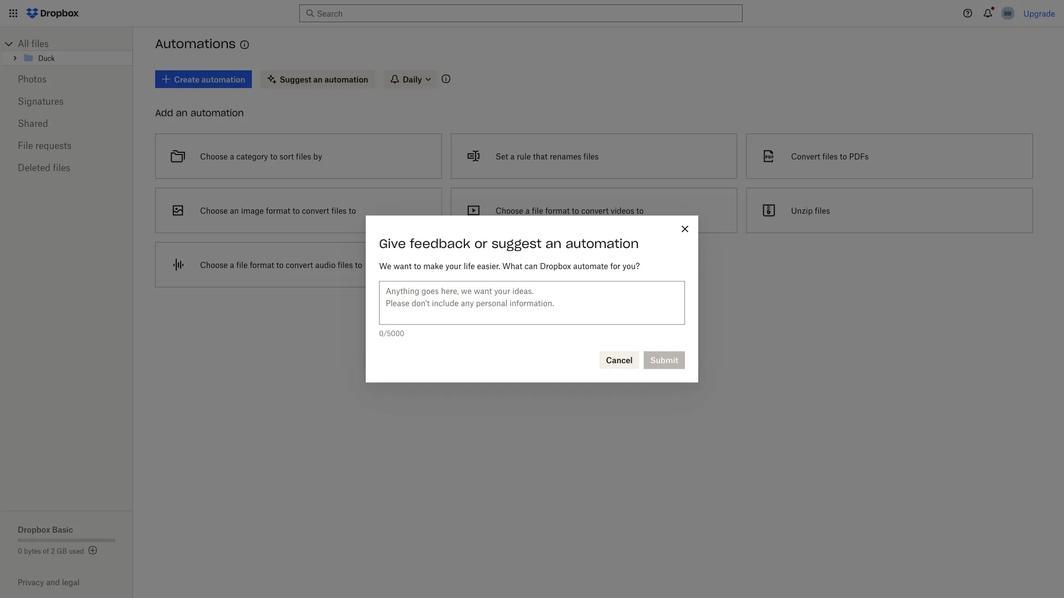 Task type: vqa. For each thing, say whether or not it's contained in the screenshot.
Search in folder "Dropbox" text box on the top of the page
no



Task type: describe. For each thing, give the bounding box(es) containing it.
get more space image
[[86, 544, 100, 557]]

convert
[[791, 152, 820, 161]]

audio
[[315, 260, 336, 270]]

choose a category to sort files by button
[[151, 129, 446, 183]]

privacy and legal
[[18, 578, 80, 587]]

of
[[43, 547, 49, 556]]

life
[[464, 262, 475, 271]]

choose for choose an image format to convert files to
[[200, 206, 228, 215]]

bytes
[[24, 547, 41, 556]]

legal
[[62, 578, 80, 587]]

cancel button
[[599, 352, 639, 369]]

you?
[[623, 262, 640, 271]]

shared link
[[18, 112, 115, 135]]

we want to make your life easier. what can dropbox automate for you?
[[379, 262, 640, 271]]

requests
[[35, 140, 72, 151]]

add an automation main content
[[151, 63, 1064, 599]]

0 / 5000
[[379, 330, 404, 338]]

deleted
[[18, 162, 50, 173]]

an for choose
[[230, 206, 239, 215]]

a for choose a category to sort files by
[[230, 152, 234, 161]]

files inside "link"
[[31, 38, 49, 49]]

choose for choose a file format to convert videos to
[[496, 206, 523, 215]]

add
[[155, 107, 173, 119]]

to inside dialog
[[414, 262, 421, 271]]

give
[[379, 236, 406, 251]]

photos link
[[18, 68, 115, 90]]

that
[[533, 152, 548, 161]]

automations
[[155, 36, 236, 52]]

your
[[445, 262, 462, 271]]

add an automation
[[155, 107, 244, 119]]

automate
[[573, 262, 608, 271]]

set a rule that renames files
[[496, 152, 599, 161]]

5000
[[387, 330, 404, 338]]

what
[[502, 262, 522, 271]]

all files
[[18, 38, 49, 49]]

0 bytes of 2 gb used
[[18, 547, 84, 556]]

make
[[423, 262, 443, 271]]

0 horizontal spatial dropbox
[[18, 525, 50, 535]]

unzip
[[791, 206, 813, 215]]

for
[[610, 262, 620, 271]]

choose for choose a file format to convert audio files to
[[200, 260, 228, 270]]

choose for choose a category to sort files by
[[200, 152, 228, 161]]

set a rule that renames files button
[[446, 129, 742, 183]]

format for audio
[[250, 260, 274, 270]]

give feedback or suggest an automation
[[379, 236, 639, 251]]

dropbox inside give feedback or suggest an automation dialog
[[540, 262, 571, 271]]

choose a file format to convert videos to
[[496, 206, 644, 215]]

convert files to pdfs button
[[742, 129, 1037, 183]]

Anything goes here, we want your ideas.
Please don't include any personal information. text field
[[379, 281, 685, 325]]

privacy
[[18, 578, 44, 587]]

choose an image format to convert files to button
[[151, 183, 446, 238]]

file requests link
[[18, 135, 115, 157]]

feedback
[[410, 236, 470, 251]]

renames
[[550, 152, 581, 161]]



Task type: locate. For each thing, give the bounding box(es) containing it.
1 vertical spatial file
[[236, 260, 248, 270]]

global header element
[[0, 0, 1064, 27]]

0 horizontal spatial an
[[176, 107, 188, 119]]

suggest
[[492, 236, 542, 251]]

0 horizontal spatial 0
[[18, 547, 22, 556]]

all files link
[[18, 37, 133, 50]]

pdfs
[[849, 152, 869, 161]]

convert inside button
[[286, 260, 313, 270]]

format
[[266, 206, 290, 215], [545, 206, 570, 215], [250, 260, 274, 270]]

image
[[241, 206, 264, 215]]

file requests
[[18, 140, 72, 151]]

by
[[313, 152, 322, 161]]

1 vertical spatial an
[[230, 206, 239, 215]]

an right add
[[176, 107, 188, 119]]

an inside 'button'
[[230, 206, 239, 215]]

file
[[18, 140, 33, 151]]

an left image
[[230, 206, 239, 215]]

photos
[[18, 74, 47, 85]]

convert files to pdfs
[[791, 152, 869, 161]]

1 vertical spatial 0
[[18, 547, 22, 556]]

convert for videos
[[581, 206, 609, 215]]

unzip files button
[[742, 183, 1037, 238]]

0 vertical spatial file
[[532, 206, 543, 215]]

0 vertical spatial an
[[176, 107, 188, 119]]

shared
[[18, 118, 48, 129]]

format down renames
[[545, 206, 570, 215]]

dropbox up bytes
[[18, 525, 50, 535]]

deleted files link
[[18, 157, 115, 179]]

signatures link
[[18, 90, 115, 112]]

format right image
[[266, 206, 290, 215]]

file down image
[[236, 260, 248, 270]]

file inside button
[[236, 260, 248, 270]]

file for choose a file format to convert audio files to
[[236, 260, 248, 270]]

used
[[69, 547, 84, 556]]

an for add
[[176, 107, 188, 119]]

we
[[379, 262, 391, 271]]

format down image
[[250, 260, 274, 270]]

can
[[525, 262, 538, 271]]

/
[[383, 330, 387, 338]]

choose a file format to convert audio files to
[[200, 260, 362, 270]]

choose inside button
[[200, 260, 228, 270]]

1 horizontal spatial file
[[532, 206, 543, 215]]

or
[[474, 236, 488, 251]]

set
[[496, 152, 508, 161]]

file for choose a file format to convert videos to
[[532, 206, 543, 215]]

0 vertical spatial dropbox
[[540, 262, 571, 271]]

all
[[18, 38, 29, 49]]

dropbox
[[540, 262, 571, 271], [18, 525, 50, 535]]

unzip files
[[791, 206, 830, 215]]

0 vertical spatial automation
[[190, 107, 244, 119]]

convert inside 'button'
[[302, 206, 329, 215]]

a for choose a file format to convert videos to
[[525, 206, 530, 215]]

dropbox right can
[[540, 262, 571, 271]]

videos
[[611, 206, 634, 215]]

0 vertical spatial 0
[[379, 330, 383, 338]]

format inside the choose a file format to convert audio files to button
[[250, 260, 274, 270]]

choose a file format to convert videos to button
[[446, 183, 742, 238]]

choose inside 'button'
[[200, 206, 228, 215]]

a inside button
[[525, 206, 530, 215]]

file inside button
[[532, 206, 543, 215]]

easier.
[[477, 262, 500, 271]]

basic
[[52, 525, 73, 535]]

want
[[393, 262, 412, 271]]

choose inside button
[[200, 152, 228, 161]]

cancel
[[606, 356, 633, 365]]

a
[[230, 152, 234, 161], [510, 152, 515, 161], [525, 206, 530, 215], [230, 260, 234, 270]]

automation up 'automate'
[[565, 236, 639, 251]]

choose
[[200, 152, 228, 161], [200, 206, 228, 215], [496, 206, 523, 215], [200, 260, 228, 270]]

privacy and legal link
[[18, 578, 133, 587]]

2 horizontal spatial an
[[545, 236, 562, 251]]

file up suggest
[[532, 206, 543, 215]]

signatures
[[18, 96, 64, 107]]

give feedback or suggest an automation dialog
[[366, 216, 698, 383]]

gb
[[57, 547, 67, 556]]

format for files
[[266, 206, 290, 215]]

upgrade
[[1023, 9, 1055, 18]]

0 left bytes
[[18, 547, 22, 556]]

0 horizontal spatial automation
[[190, 107, 244, 119]]

all files tree
[[2, 37, 133, 66]]

convert
[[302, 206, 329, 215], [581, 206, 609, 215], [286, 260, 313, 270]]

a inside button
[[230, 152, 234, 161]]

1 horizontal spatial dropbox
[[540, 262, 571, 271]]

files
[[31, 38, 49, 49], [296, 152, 311, 161], [583, 152, 599, 161], [822, 152, 838, 161], [53, 162, 70, 173], [331, 206, 347, 215], [815, 206, 830, 215], [338, 260, 353, 270]]

0 for 0 / 5000
[[379, 330, 383, 338]]

to
[[270, 152, 277, 161], [840, 152, 847, 161], [292, 206, 300, 215], [349, 206, 356, 215], [572, 206, 579, 215], [636, 206, 644, 215], [276, 260, 284, 270], [355, 260, 362, 270], [414, 262, 421, 271]]

sort
[[280, 152, 294, 161]]

convert inside button
[[581, 206, 609, 215]]

click to watch a demo video image
[[238, 38, 251, 52]]

convert left audio
[[286, 260, 313, 270]]

convert down by at the top left of the page
[[302, 206, 329, 215]]

dropbox basic
[[18, 525, 73, 535]]

convert for files
[[302, 206, 329, 215]]

convert for audio
[[286, 260, 313, 270]]

and
[[46, 578, 60, 587]]

1 vertical spatial automation
[[565, 236, 639, 251]]

deleted files
[[18, 162, 70, 173]]

dropbox logo - go to the homepage image
[[22, 4, 83, 22]]

0 inside give feedback or suggest an automation dialog
[[379, 330, 383, 338]]

upgrade link
[[1023, 9, 1055, 18]]

an inside dialog
[[545, 236, 562, 251]]

1 horizontal spatial 0
[[379, 330, 383, 338]]

category
[[236, 152, 268, 161]]

0
[[379, 330, 383, 338], [18, 547, 22, 556]]

automation inside main content
[[190, 107, 244, 119]]

files inside 'button'
[[331, 206, 347, 215]]

0 horizontal spatial file
[[236, 260, 248, 270]]

rule
[[517, 152, 531, 161]]

0 for 0 bytes of 2 gb used
[[18, 547, 22, 556]]

format inside choose a file format to convert videos to button
[[545, 206, 570, 215]]

2 vertical spatial an
[[545, 236, 562, 251]]

2
[[51, 547, 55, 556]]

file
[[532, 206, 543, 215], [236, 260, 248, 270]]

automation
[[190, 107, 244, 119], [565, 236, 639, 251]]

1 horizontal spatial automation
[[565, 236, 639, 251]]

an
[[176, 107, 188, 119], [230, 206, 239, 215], [545, 236, 562, 251]]

convert left the videos
[[581, 206, 609, 215]]

choose inside button
[[496, 206, 523, 215]]

choose an image format to convert files to
[[200, 206, 356, 215]]

choose a category to sort files by
[[200, 152, 322, 161]]

format for videos
[[545, 206, 570, 215]]

1 horizontal spatial an
[[230, 206, 239, 215]]

a for set a rule that renames files
[[510, 152, 515, 161]]

1 vertical spatial dropbox
[[18, 525, 50, 535]]

automation right add
[[190, 107, 244, 119]]

a for choose a file format to convert audio files to
[[230, 260, 234, 270]]

an down the choose a file format to convert videos to
[[545, 236, 562, 251]]

format inside choose an image format to convert files to 'button'
[[266, 206, 290, 215]]

choose a file format to convert audio files to button
[[151, 238, 446, 292]]

automation inside dialog
[[565, 236, 639, 251]]

0 left 5000
[[379, 330, 383, 338]]

to inside button
[[270, 152, 277, 161]]



